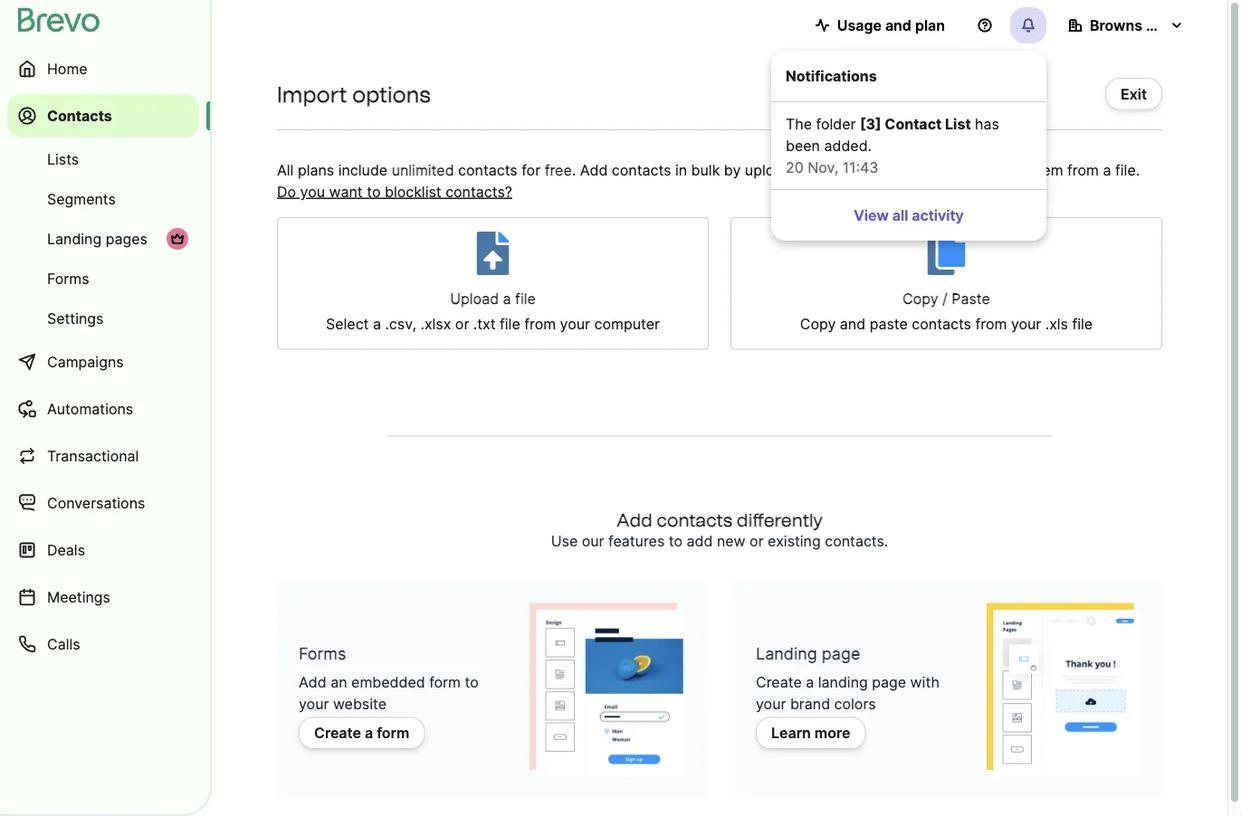 Task type: locate. For each thing, give the bounding box(es) containing it.
import
[[277, 81, 347, 107]]

or down added.
[[853, 161, 867, 179]]

2 horizontal spatial to
[[669, 533, 683, 550]]

a down website
[[365, 725, 373, 742]]

0 horizontal spatial from
[[524, 315, 556, 333]]

a left .csv,
[[373, 315, 381, 333]]

add an embedded form to your website
[[299, 674, 479, 713]]

copy left /
[[903, 290, 938, 308]]

copy
[[903, 290, 938, 308], [800, 315, 836, 333]]

contacts?
[[445, 183, 512, 201]]

to
[[367, 183, 381, 201], [669, 533, 683, 550], [465, 674, 479, 692]]

campaigns link
[[7, 340, 199, 384]]

1 horizontal spatial forms
[[299, 644, 346, 664]]

0 horizontal spatial create
[[314, 725, 361, 742]]

or inside the upload a file select a .csv, .xlsx or .txt file from your computer
[[455, 315, 469, 333]]

2 horizontal spatial or
[[853, 161, 867, 179]]

form right embedded
[[429, 674, 461, 692]]

1 horizontal spatial or
[[750, 533, 764, 550]]

1 horizontal spatial to
[[465, 674, 479, 692]]

2 horizontal spatial from
[[1067, 161, 1099, 179]]

create inside create a landing page with your brand colors
[[756, 674, 802, 692]]

usage and plan
[[837, 16, 945, 34]]

add for differently
[[616, 509, 652, 531]]

pages
[[106, 230, 147, 248]]

folder
[[816, 115, 856, 133]]

from inside copy / paste copy and paste contacts from your .xls file
[[975, 315, 1007, 333]]

has
[[975, 115, 999, 133]]

plan
[[915, 16, 945, 34]]

landing page
[[756, 644, 860, 664]]

and left the paste
[[840, 315, 866, 333]]

1 horizontal spatial add
[[580, 161, 608, 179]]

transactional link
[[7, 435, 199, 478]]

form
[[429, 674, 461, 692], [377, 725, 409, 742]]

create a landing page with your brand colors
[[756, 674, 939, 713]]

landing up brand
[[756, 644, 817, 664]]

0 vertical spatial forms
[[47, 270, 89, 287]]

your inside add an embedded form to your website
[[299, 696, 329, 713]]

0 horizontal spatial and
[[840, 315, 866, 333]]

.xlsx
[[420, 315, 451, 333]]

create inside 'link'
[[314, 725, 361, 742]]

landing
[[47, 230, 102, 248], [756, 644, 817, 664]]

website
[[333, 696, 387, 713]]

activity
[[912, 206, 964, 224]]

forms up settings at left
[[47, 270, 89, 287]]

settings
[[47, 310, 104, 327]]

from right them
[[1067, 161, 1099, 179]]

manually
[[871, 161, 932, 179]]

0 horizontal spatial add
[[299, 674, 327, 692]]

your left ".xls"
[[1011, 315, 1041, 333]]

from down paste
[[975, 315, 1007, 333]]

.txt
[[473, 315, 496, 333]]

to down include
[[367, 183, 381, 201]]

file down added.
[[828, 161, 849, 179]]

0 vertical spatial or
[[853, 161, 867, 179]]

home
[[47, 60, 87, 77]]

options
[[352, 81, 431, 107]]

a
[[816, 161, 824, 179], [1103, 161, 1111, 179], [503, 290, 511, 308], [373, 315, 381, 333], [806, 674, 814, 692], [365, 725, 373, 742]]

add left an
[[299, 674, 327, 692]]

meetings link
[[7, 576, 199, 619]]

calls link
[[7, 623, 199, 666]]

contacts up add
[[656, 509, 733, 531]]

1 horizontal spatial from
[[975, 315, 1007, 333]]

lists
[[47, 150, 79, 168]]

your inside create a landing page with your brand colors
[[756, 696, 786, 713]]

a left file.
[[1103, 161, 1111, 179]]

embedded
[[351, 674, 425, 692]]

or right 'new'
[[750, 533, 764, 550]]

1 vertical spatial landing
[[756, 644, 817, 664]]

from
[[1067, 161, 1099, 179], [524, 315, 556, 333], [975, 315, 1007, 333]]

a right 20
[[816, 161, 824, 179]]

from right .txt
[[524, 315, 556, 333]]

landing down segments
[[47, 230, 102, 248]]

1 vertical spatial create
[[314, 725, 361, 742]]

add up features
[[616, 509, 652, 531]]

form inside 'link'
[[377, 725, 409, 742]]

and
[[885, 16, 911, 34], [840, 315, 866, 333]]

[3]
[[860, 115, 881, 133]]

1 horizontal spatial create
[[756, 674, 802, 692]]

and inside copy / paste copy and paste contacts from your .xls file
[[840, 315, 866, 333]]

calls
[[47, 635, 80, 653]]

2 vertical spatial or
[[750, 533, 764, 550]]

forms up an
[[299, 644, 346, 664]]

to inside add an embedded form to your website
[[465, 674, 479, 692]]

1 horizontal spatial copy
[[903, 290, 938, 308]]

contacts
[[458, 161, 518, 179], [612, 161, 671, 179], [912, 315, 971, 333], [656, 509, 733, 531]]

1 vertical spatial add
[[616, 509, 652, 531]]

contacts up contacts?
[[458, 161, 518, 179]]

create up brand
[[756, 674, 802, 692]]

from inside the upload a file select a .csv, .xlsx or .txt file from your computer
[[524, 315, 556, 333]]

file inside all plans include unlimited contacts for free . add contacts in bulk by uploading a file or manually copy/pasting them from a file. do you want to blocklist contacts?
[[828, 161, 849, 179]]

add right the .
[[580, 161, 608, 179]]

create down website
[[314, 725, 361, 742]]

20
[[786, 158, 804, 176]]

page left with
[[872, 674, 906, 692]]

1 horizontal spatial landing
[[756, 644, 817, 664]]

contacts down /
[[912, 315, 971, 333]]

.xls
[[1045, 315, 1068, 333]]

automations
[[47, 400, 133, 418]]

exit
[[1121, 85, 1147, 103]]

by
[[724, 161, 741, 179]]

deals link
[[7, 529, 199, 572]]

browns enterprise button
[[1054, 7, 1218, 43]]

file right ".xls"
[[1072, 315, 1093, 333]]

form inside add an embedded form to your website
[[429, 674, 461, 692]]

add for embedded
[[299, 674, 327, 692]]

and left plan
[[885, 16, 911, 34]]

add inside add an embedded form to your website
[[299, 674, 327, 692]]

1 vertical spatial or
[[455, 315, 469, 333]]

1 horizontal spatial page
[[872, 674, 906, 692]]

create
[[756, 674, 802, 692], [314, 725, 361, 742]]

learn more
[[771, 725, 850, 742]]

0 vertical spatial to
[[367, 183, 381, 201]]

0 horizontal spatial form
[[377, 725, 409, 742]]

segments link
[[7, 181, 199, 217]]

1 vertical spatial page
[[872, 674, 906, 692]]

page
[[822, 644, 860, 664], [872, 674, 906, 692]]

unlimited
[[392, 161, 454, 179]]

your up learn
[[756, 696, 786, 713]]

your left website
[[299, 696, 329, 713]]

file right .txt
[[500, 315, 520, 333]]

for
[[522, 161, 541, 179]]

add inside add contacts differently use our features to add new or existing contacts.
[[616, 509, 652, 531]]

segments
[[47, 190, 116, 208]]

colors
[[834, 696, 876, 713]]

file right upload
[[515, 290, 536, 308]]

0 vertical spatial form
[[429, 674, 461, 692]]

0 vertical spatial page
[[822, 644, 860, 664]]

1 horizontal spatial and
[[885, 16, 911, 34]]

page inside create a landing page with your brand colors
[[872, 674, 906, 692]]

0 vertical spatial landing
[[47, 230, 102, 248]]

add
[[580, 161, 608, 179], [616, 509, 652, 531], [299, 674, 327, 692]]

select
[[326, 315, 369, 333]]

create a form
[[314, 725, 409, 742]]

or inside all plans include unlimited contacts for free . add contacts in bulk by uploading a file or manually copy/pasting them from a file. do you want to blocklist contacts?
[[853, 161, 867, 179]]

0 horizontal spatial to
[[367, 183, 381, 201]]

or left .txt
[[455, 315, 469, 333]]

file
[[828, 161, 849, 179], [515, 290, 536, 308], [500, 315, 520, 333], [1072, 315, 1093, 333]]

meetings
[[47, 588, 110, 606]]

paste
[[952, 290, 990, 308]]

copy left the paste
[[800, 315, 836, 333]]

or
[[853, 161, 867, 179], [455, 315, 469, 333], [750, 533, 764, 550]]

0 horizontal spatial landing
[[47, 230, 102, 248]]

0 horizontal spatial copy
[[800, 315, 836, 333]]

0 vertical spatial create
[[756, 674, 802, 692]]

1 vertical spatial to
[[669, 533, 683, 550]]

2 horizontal spatial add
[[616, 509, 652, 531]]

0 vertical spatial add
[[580, 161, 608, 179]]

0 vertical spatial and
[[885, 16, 911, 34]]

2 vertical spatial to
[[465, 674, 479, 692]]

view all activity
[[854, 206, 964, 224]]

you
[[300, 183, 325, 201]]

to right embedded
[[465, 674, 479, 692]]

1 horizontal spatial form
[[429, 674, 461, 692]]

computer
[[594, 315, 660, 333]]

contact
[[885, 115, 942, 133]]

learn more link
[[756, 717, 866, 750]]

0 horizontal spatial or
[[455, 315, 469, 333]]

our
[[582, 533, 604, 550]]

a up brand
[[806, 674, 814, 692]]

1 vertical spatial and
[[840, 315, 866, 333]]

add
[[687, 533, 713, 550]]

page up landing
[[822, 644, 860, 664]]

differently
[[737, 509, 823, 531]]

learn
[[771, 725, 811, 742]]

from inside all plans include unlimited contacts for free . add contacts in bulk by uploading a file or manually copy/pasting them from a file. do you want to blocklist contacts?
[[1067, 161, 1099, 179]]

0 horizontal spatial page
[[822, 644, 860, 664]]

your
[[560, 315, 590, 333], [1011, 315, 1041, 333], [299, 696, 329, 713], [756, 696, 786, 713]]

the folder [3] contact list
[[786, 115, 971, 133]]

create for create a form
[[314, 725, 361, 742]]

2 vertical spatial add
[[299, 674, 327, 692]]

your left computer
[[560, 315, 590, 333]]

1 vertical spatial form
[[377, 725, 409, 742]]

or inside add contacts differently use our features to add new or existing contacts.
[[750, 533, 764, 550]]

to left add
[[669, 533, 683, 550]]

form down add an embedded form to your website
[[377, 725, 409, 742]]



Task type: vqa. For each thing, say whether or not it's contained in the screenshot.
Settings link
yes



Task type: describe. For each thing, give the bounding box(es) containing it.
exit link
[[1105, 78, 1162, 110]]

paste
[[870, 315, 908, 333]]

browns enterprise
[[1090, 16, 1218, 34]]

add contacts differently use our features to add new or existing contacts.
[[551, 509, 888, 550]]

create for create a landing page with your brand colors
[[756, 674, 802, 692]]

0 vertical spatial copy
[[903, 290, 938, 308]]

copy/pasting
[[936, 161, 1024, 179]]

usage and plan button
[[801, 7, 960, 43]]

view all activity link
[[778, 197, 1039, 234]]

new
[[717, 533, 746, 550]]

all
[[277, 161, 294, 179]]

.csv,
[[385, 315, 416, 333]]

a inside create a form 'link'
[[365, 725, 373, 742]]

conversations
[[47, 494, 145, 512]]

use
[[551, 533, 578, 550]]

contacts inside copy / paste copy and paste contacts from your .xls file
[[912, 315, 971, 333]]

a inside create a landing page with your brand colors
[[806, 674, 814, 692]]

campaigns
[[47, 353, 124, 371]]

blocklist
[[385, 183, 441, 201]]

notifications
[[786, 67, 877, 85]]

your inside copy / paste copy and paste contacts from your .xls file
[[1011, 315, 1041, 333]]

uploading
[[745, 161, 812, 179]]

/
[[942, 290, 948, 308]]

view
[[854, 206, 889, 224]]

has been added. 20 nov, 11:43
[[786, 115, 999, 176]]

landing for landing page
[[756, 644, 817, 664]]

landing for landing pages
[[47, 230, 102, 248]]

your inside the upload a file select a .csv, .xlsx or .txt file from your computer
[[560, 315, 590, 333]]

browns
[[1090, 16, 1142, 34]]

all plans include unlimited contacts for free . add contacts in bulk by uploading a file or manually copy/pasting them from a file. do you want to blocklist contacts?
[[277, 161, 1140, 201]]

settings link
[[7, 301, 199, 337]]

list
[[945, 115, 971, 133]]

.
[[572, 161, 576, 179]]

all
[[892, 206, 908, 224]]

contacts inside add contacts differently use our features to add new or existing contacts.
[[656, 509, 733, 531]]

in
[[675, 161, 687, 179]]

contacts.
[[825, 533, 888, 550]]

more
[[815, 725, 850, 742]]

forms link
[[7, 261, 199, 297]]

conversations link
[[7, 482, 199, 525]]

want
[[329, 183, 363, 201]]

brand
[[790, 696, 830, 713]]

and inside button
[[885, 16, 911, 34]]

11:43
[[843, 158, 879, 176]]

added.
[[824, 137, 872, 154]]

file.
[[1115, 161, 1140, 179]]

add inside all plans include unlimited contacts for free . add contacts in bulk by uploading a file or manually copy/pasting them from a file. do you want to blocklist contacts?
[[580, 161, 608, 179]]

do
[[277, 183, 296, 201]]

file inside copy / paste copy and paste contacts from your .xls file
[[1072, 315, 1093, 333]]

nov,
[[808, 158, 839, 176]]

the
[[786, 115, 812, 133]]

usage
[[837, 16, 882, 34]]

left___rvooi image
[[170, 232, 185, 246]]

lists link
[[7, 141, 199, 177]]

features
[[608, 533, 665, 550]]

contacts left in
[[612, 161, 671, 179]]

1 vertical spatial copy
[[800, 315, 836, 333]]

contacts link
[[7, 94, 199, 138]]

upload a file select a .csv, .xlsx or .txt file from your computer
[[326, 290, 660, 333]]

bulk
[[691, 161, 720, 179]]

them
[[1028, 161, 1063, 179]]

plans
[[298, 161, 334, 179]]

existing
[[768, 533, 821, 550]]

landing
[[818, 674, 868, 692]]

deals
[[47, 541, 85, 559]]

to inside add contacts differently use our features to add new or existing contacts.
[[669, 533, 683, 550]]

include
[[338, 161, 388, 179]]

enterprise
[[1146, 16, 1218, 34]]

0 horizontal spatial forms
[[47, 270, 89, 287]]

create a form link
[[299, 717, 425, 750]]

contacts
[[47, 107, 112, 124]]

landing pages link
[[7, 221, 199, 257]]

transactional
[[47, 447, 139, 465]]

a right upload
[[503, 290, 511, 308]]

automations link
[[7, 387, 199, 431]]

copy / paste copy and paste contacts from your .xls file
[[800, 290, 1093, 333]]

to inside all plans include unlimited contacts for free . add contacts in bulk by uploading a file or manually copy/pasting them from a file. do you want to blocklist contacts?
[[367, 183, 381, 201]]

landing pages
[[47, 230, 147, 248]]

1 vertical spatial forms
[[299, 644, 346, 664]]

an
[[331, 674, 347, 692]]



